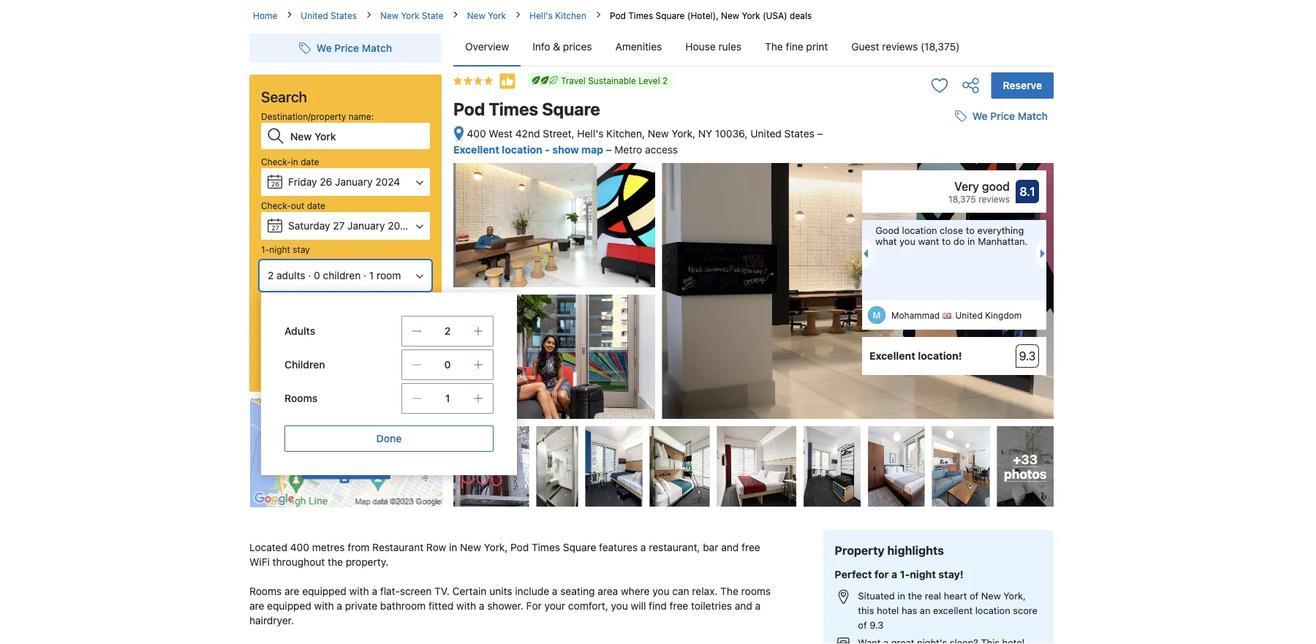 Task type: vqa. For each thing, say whether or not it's contained in the screenshot.
Christmas
no



Task type: describe. For each thing, give the bounding box(es) containing it.
street,
[[543, 128, 575, 140]]

west
[[489, 128, 513, 140]]

real
[[925, 591, 942, 602]]

0 vertical spatial find
[[649, 600, 667, 613]]

hell's kitchen link
[[530, 9, 587, 22]]

desk
[[384, 644, 406, 645]]

situated
[[859, 591, 895, 602]]

we price match for we price match dropdown button inside search section
[[317, 42, 392, 54]]

throughout
[[273, 557, 325, 569]]

0 vertical spatial &
[[553, 41, 561, 53]]

kitchen
[[555, 10, 587, 20]]

children
[[323, 270, 361, 282]]

in inside located 400 metres from restaurant row in new york, pod times square features a restaurant, bar and free wifi throughout the property. rooms are equipped with a flat-screen tv. certain units include a seating area where you can relax. the rooms are equipped with a private bathroom fitted with a shower. for your comfort, you will find free toiletries and a hairdryer. you will find a 24-hour front desk at the prop
[[449, 542, 458, 554]]

what
[[876, 236, 897, 247]]

0 vertical spatial –
[[818, 128, 824, 140]]

york for new york state
[[401, 10, 420, 20]]

2 for 2
[[445, 325, 451, 337]]

1 horizontal spatial excellent
[[870, 350, 916, 362]]

price for we price match dropdown button to the bottom
[[991, 110, 1016, 122]]

price for we price match dropdown button inside search section
[[335, 42, 359, 54]]

done button
[[285, 426, 494, 452]]

you
[[250, 644, 267, 645]]

comfort,
[[568, 600, 609, 613]]

2024 for saturday 27 january 2024
[[388, 220, 413, 232]]

at
[[409, 644, 418, 645]]

heart
[[944, 591, 968, 602]]

+33
[[1014, 452, 1038, 467]]

check- for out
[[261, 200, 291, 211]]

york, for ny
[[672, 128, 696, 140]]

new york state
[[380, 10, 444, 20]]

2 adults · 0 children · 1 room
[[268, 270, 401, 282]]

adults
[[285, 325, 315, 337]]

kitchen,
[[607, 128, 645, 140]]

match for we price match dropdown button inside search section
[[362, 42, 392, 54]]

restaurant,
[[649, 542, 701, 554]]

24-
[[317, 644, 334, 645]]

january for 26
[[335, 176, 373, 188]]

1 horizontal spatial of
[[970, 591, 979, 602]]

a left the flat-
[[372, 586, 378, 598]]

0 vertical spatial reviews
[[883, 41, 918, 53]]

united kingdom
[[956, 311, 1022, 321]]

guest reviews (18,375)
[[852, 41, 960, 53]]

seating
[[561, 586, 595, 598]]

this
[[859, 605, 875, 616]]

1 vertical spatial 0
[[445, 359, 451, 371]]

york, inside located 400 metres from restaurant row in new york, pod times square features a restaurant, bar and free wifi throughout the property. rooms are equipped with a flat-screen tv. certain units include a seating area where you can relax. the rooms are equipped with a private bathroom fitted with a shower. for your comfort, you will find free toiletries and a hairdryer. you will find a 24-hour front desk at the prop
[[484, 542, 508, 554]]

units
[[490, 586, 513, 598]]

bathroom
[[380, 600, 426, 613]]

room
[[377, 270, 401, 282]]

adults
[[277, 270, 305, 282]]

flat-
[[380, 586, 400, 598]]

for inside search section
[[330, 319, 341, 329]]

400 west 42nd street, hell's kitchen, new york, ny 10036, united states – excellent location - show map – metro access
[[454, 128, 824, 156]]

manhattan.
[[978, 236, 1028, 247]]

0 horizontal spatial find
[[288, 644, 306, 645]]

property.
[[346, 557, 389, 569]]

0 vertical spatial and
[[722, 542, 739, 554]]

0 horizontal spatial 27
[[271, 224, 279, 232]]

1 vertical spatial of
[[859, 620, 868, 631]]

new inside 400 west 42nd street, hell's kitchen, new york, ny 10036, united states – excellent location - show map – metro access
[[648, 128, 669, 140]]

stay
[[293, 244, 310, 255]]

1 vertical spatial 1
[[445, 393, 450, 405]]

area
[[598, 586, 618, 598]]

in inside search section
[[291, 157, 298, 167]]

search section
[[244, 22, 517, 509]]

2 vertical spatial you
[[611, 600, 628, 613]]

can
[[673, 586, 690, 598]]

rooms inside search section
[[285, 393, 318, 405]]

1 vertical spatial will
[[270, 644, 285, 645]]

york for new york
[[488, 10, 506, 20]]

restaurant
[[373, 542, 424, 554]]

perfect for a 1-night stay!
[[835, 569, 964, 581]]

new inside situated in the real heart of new york, this hotel has an excellent location score of 9.3
[[982, 591, 1001, 602]]

(hotel),
[[688, 10, 719, 20]]

pod inside located 400 metres from restaurant row in new york, pod times square features a restaurant, bar and free wifi throughout the property. rooms are equipped with a flat-screen tv. certain units include a seating area where you can relax. the rooms are equipped with a private bathroom fitted with a shower. for your comfort, you will find free toiletries and a hairdryer. you will find a 24-hour front desk at the prop
[[511, 542, 529, 554]]

guest
[[852, 41, 880, 53]]

new left 'state'
[[380, 10, 399, 20]]

photos
[[1005, 467, 1047, 482]]

1 vertical spatial –
[[606, 144, 612, 156]]

in inside situated in the real heart of new york, this hotel has an excellent location score of 9.3
[[898, 591, 906, 602]]

pod times square (hotel), new york (usa) deals link
[[610, 10, 812, 20]]

pod for pod times square
[[454, 99, 485, 119]]

scored 8.1 element
[[1016, 180, 1040, 204]]

new inside located 400 metres from restaurant row in new york, pod times square features a restaurant, bar and free wifi throughout the property. rooms are equipped with a flat-screen tv. certain units include a seating area where you can relax. the rooms are equipped with a private bathroom fitted with a shower. for your comfort, you will find free toiletries and a hairdryer. you will find a 24-hour front desk at the prop
[[460, 542, 481, 554]]

1 horizontal spatial with
[[349, 586, 369, 598]]

the fine print link
[[754, 28, 840, 66]]

a up "your"
[[552, 586, 558, 598]]

mohammad
[[892, 311, 940, 321]]

0 vertical spatial equipped
[[302, 586, 347, 598]]

a down property highlights
[[892, 569, 898, 581]]

entire homes & apartments
[[274, 300, 387, 310]]

1 vertical spatial 1-
[[900, 569, 910, 581]]

certain
[[453, 586, 487, 598]]

2 horizontal spatial with
[[457, 600, 476, 613]]

0 vertical spatial free
[[742, 542, 761, 554]]

hotel
[[877, 605, 900, 616]]

located
[[250, 542, 288, 554]]

the fine print
[[765, 41, 828, 53]]

info
[[533, 41, 551, 53]]

rooms
[[742, 586, 771, 598]]

1 inside button
[[369, 270, 374, 282]]

print
[[807, 41, 828, 53]]

fine
[[786, 41, 804, 53]]

from
[[348, 542, 370, 554]]

good
[[876, 225, 900, 236]]

toiletries
[[691, 600, 732, 613]]

apartments
[[340, 300, 387, 310]]

saturday 27 january 2024
[[288, 220, 413, 232]]

check-in date
[[261, 157, 319, 167]]

1 horizontal spatial are
[[285, 586, 300, 598]]

1-night stay
[[261, 244, 310, 255]]

square for pod times square (hotel), new york (usa) deals
[[656, 10, 685, 20]]

times inside located 400 metres from restaurant row in new york, pod times square features a restaurant, bar and free wifi throughout the property. rooms are equipped with a flat-screen tv. certain units include a seating area where you can relax. the rooms are equipped with a private bathroom fitted with a shower. for your comfort, you will find free toiletries and a hairdryer. you will find a 24-hour front desk at the prop
[[532, 542, 560, 554]]

1 vertical spatial we price match button
[[950, 103, 1054, 130]]

kingdom
[[986, 311, 1022, 321]]

0 vertical spatial 9.3
[[1020, 349, 1036, 363]]

states inside 400 west 42nd street, hell's kitchen, new york, ny 10036, united states – excellent location - show map – metro access
[[785, 128, 815, 140]]

pod times square
[[454, 99, 601, 119]]

square inside located 400 metres from restaurant row in new york, pod times square features a restaurant, bar and free wifi throughout the property. rooms are equipped with a flat-screen tv. certain units include a seating area where you can relax. the rooms are equipped with a private bathroom fitted with a shower. for your comfort, you will find free toiletries and a hairdryer. you will find a 24-hour front desk at the prop
[[563, 542, 597, 554]]

next image
[[1041, 250, 1050, 258]]

show
[[553, 144, 579, 156]]

i'm travelling for work
[[274, 319, 364, 329]]

the inside situated in the real heart of new york, this hotel has an excellent location score of 9.3
[[908, 591, 923, 602]]

1 horizontal spatial will
[[631, 600, 646, 613]]

search
[[261, 88, 307, 105]]

united states
[[301, 10, 357, 20]]

1 horizontal spatial to
[[966, 225, 975, 236]]

& inside search section
[[331, 300, 337, 310]]

0 horizontal spatial with
[[314, 600, 334, 613]]

good
[[983, 180, 1010, 194]]

(usa)
[[763, 10, 788, 20]]

a right features
[[641, 542, 646, 554]]

reviews inside 'very good 18,375 reviews'
[[979, 194, 1010, 204]]

shower.
[[487, 600, 524, 613]]

0 horizontal spatial 26
[[271, 180, 280, 188]]

sustainable
[[588, 75, 637, 86]]

new up overview
[[467, 10, 486, 20]]

valign  initial image
[[499, 72, 517, 90]]

times for pod times square
[[489, 99, 539, 119]]

state
[[422, 10, 444, 20]]

the inside the fine print link
[[765, 41, 783, 53]]

a left 24-
[[309, 644, 314, 645]]

new york state link
[[380, 9, 444, 22]]

name:
[[349, 111, 374, 121]]

where
[[621, 586, 650, 598]]

400 inside located 400 metres from restaurant row in new york, pod times square features a restaurant, bar and free wifi throughout the property. rooms are equipped with a flat-screen tv. certain units include a seating area where you can relax. the rooms are equipped with a private bathroom fitted with a shower. for your comfort, you will find free toiletries and a hairdryer. you will find a 24-hour front desk at the prop
[[290, 542, 309, 554]]

travelling
[[289, 319, 327, 329]]

everything
[[978, 225, 1025, 236]]

score
[[1014, 605, 1038, 616]]

screen
[[400, 586, 432, 598]]

close
[[940, 225, 964, 236]]

homes
[[301, 300, 328, 310]]

1 horizontal spatial night
[[910, 569, 937, 581]]

excellent
[[934, 605, 973, 616]]

level
[[639, 75, 661, 86]]



Task type: locate. For each thing, give the bounding box(es) containing it.
1 horizontal spatial hell's
[[578, 128, 604, 140]]

square left features
[[563, 542, 597, 554]]

match
[[362, 42, 392, 54], [1018, 110, 1049, 122]]

out
[[291, 200, 305, 211]]

we price match button down reserve button
[[950, 103, 1054, 130]]

rooms down the children
[[285, 393, 318, 405]]

0 vertical spatial price
[[335, 42, 359, 54]]

new york link
[[467, 9, 506, 22]]

2 adults · 0 children · 1 room button
[[261, 262, 430, 290]]

location inside good location close to everything what you want to do in manhattan.
[[903, 225, 938, 236]]

1 vertical spatial you
[[653, 586, 670, 598]]

to right 'close' at right
[[966, 225, 975, 236]]

the up the toiletries
[[721, 586, 739, 598]]

0 vertical spatial 2
[[663, 75, 668, 86]]

0 horizontal spatial 400
[[290, 542, 309, 554]]

for up the situated
[[875, 569, 889, 581]]

york, inside situated in the real heart of new york, this hotel has an excellent location score of 9.3
[[1004, 591, 1026, 602]]

children
[[285, 359, 325, 371]]

0 horizontal spatial york
[[401, 10, 420, 20]]

date for check-in date
[[301, 157, 319, 167]]

2 vertical spatial square
[[563, 542, 597, 554]]

1- down highlights
[[900, 569, 910, 581]]

1 horizontal spatial we price match button
[[950, 103, 1054, 130]]

hour
[[334, 644, 356, 645]]

0 vertical spatial you
[[900, 236, 916, 247]]

match inside search section
[[362, 42, 392, 54]]

good location close to everything what you want to do in manhattan.
[[876, 225, 1028, 247]]

new right heart
[[982, 591, 1001, 602]]

check- down friday
[[261, 200, 291, 211]]

0 vertical spatial we price match button
[[293, 35, 398, 61]]

york up overview
[[488, 10, 506, 20]]

2 horizontal spatial pod
[[610, 10, 626, 20]]

0 horizontal spatial states
[[331, 10, 357, 20]]

1 horizontal spatial reviews
[[979, 194, 1010, 204]]

0 vertical spatial times
[[629, 10, 654, 20]]

we for we price match dropdown button inside search section
[[317, 42, 332, 54]]

0 vertical spatial january
[[335, 176, 373, 188]]

work
[[344, 319, 364, 329]]

very
[[955, 180, 980, 194]]

united right home link
[[301, 10, 328, 20]]

0 horizontal spatial will
[[270, 644, 285, 645]]

york inside new york link
[[488, 10, 506, 20]]

check-
[[261, 157, 291, 167], [261, 200, 291, 211]]

400 up throughout on the bottom left of the page
[[290, 542, 309, 554]]

rated very good element
[[870, 178, 1010, 195]]

in right row
[[449, 542, 458, 554]]

features
[[599, 542, 638, 554]]

1 horizontal spatial –
[[818, 128, 824, 140]]

we price match down reserve button
[[973, 110, 1049, 122]]

1 vertical spatial states
[[785, 128, 815, 140]]

location inside 400 west 42nd street, hell's kitchen, new york, ny 10036, united states – excellent location - show map – metro access
[[502, 144, 543, 156]]

9.3 down the this
[[870, 620, 884, 631]]

hairdryer.
[[250, 615, 294, 627]]

+33 photos
[[1005, 452, 1047, 482]]

find left 24-
[[288, 644, 306, 645]]

york left (usa)
[[742, 10, 761, 20]]

with up private
[[349, 586, 369, 598]]

1 horizontal spatial states
[[785, 128, 815, 140]]

2 york from the left
[[488, 10, 506, 20]]

1 horizontal spatial you
[[653, 586, 670, 598]]

2024
[[376, 176, 400, 188], [388, 220, 413, 232]]

with left private
[[314, 600, 334, 613]]

rooms
[[285, 393, 318, 405], [250, 586, 282, 598]]

2 horizontal spatial united
[[956, 311, 983, 321]]

will right you at the left bottom
[[270, 644, 285, 645]]

2 vertical spatial york,
[[1004, 591, 1026, 602]]

1 vertical spatial date
[[307, 200, 325, 211]]

price
[[335, 42, 359, 54], [991, 110, 1016, 122]]

metres
[[312, 542, 345, 554]]

0 vertical spatial 1-
[[261, 244, 269, 255]]

1- left stay on the left of page
[[261, 244, 269, 255]]

1 vertical spatial 2024
[[388, 220, 413, 232]]

rooms down wifi
[[250, 586, 282, 598]]

entire
[[274, 300, 298, 310]]

1 vertical spatial reviews
[[979, 194, 1010, 204]]

we price match for we price match dropdown button to the bottom
[[973, 110, 1049, 122]]

1 vertical spatial times
[[489, 99, 539, 119]]

hell's left the kitchen
[[530, 10, 553, 20]]

0 vertical spatial square
[[656, 10, 685, 20]]

9.3 inside situated in the real heart of new york, this hotel has an excellent location score of 9.3
[[870, 620, 884, 631]]

situated in the real heart of new york, this hotel has an excellent location score of 9.3
[[859, 591, 1038, 631]]

night inside search section
[[269, 244, 290, 255]]

0 vertical spatial rooms
[[285, 393, 318, 405]]

do
[[954, 236, 965, 247]]

check- up friday
[[261, 157, 291, 167]]

1- inside search section
[[261, 244, 269, 255]]

1 vertical spatial &
[[331, 300, 337, 310]]

2 vertical spatial 2
[[445, 325, 451, 337]]

match down reserve button
[[1018, 110, 1049, 122]]

new right row
[[460, 542, 481, 554]]

0 horizontal spatial to
[[943, 236, 951, 247]]

1 horizontal spatial 0
[[445, 359, 451, 371]]

1 horizontal spatial 9.3
[[1020, 349, 1036, 363]]

(18,375)
[[921, 41, 960, 53]]

2 horizontal spatial the
[[908, 591, 923, 602]]

click to open map view image
[[454, 126, 465, 142]]

1 horizontal spatial 27
[[333, 220, 345, 232]]

relax.
[[692, 586, 718, 598]]

york, left ny
[[672, 128, 696, 140]]

2024 up room
[[388, 220, 413, 232]]

for
[[527, 600, 542, 613]]

january up saturday 27 january 2024 in the left top of the page
[[335, 176, 373, 188]]

1 vertical spatial free
[[670, 600, 689, 613]]

home
[[253, 10, 278, 20]]

0 horizontal spatial we price match
[[317, 42, 392, 54]]

york left 'state'
[[401, 10, 420, 20]]

in up has at the bottom right of page
[[898, 591, 906, 602]]

match for we price match dropdown button to the bottom
[[1018, 110, 1049, 122]]

0 vertical spatial will
[[631, 600, 646, 613]]

has
[[902, 605, 918, 616]]

united left kingdom
[[956, 311, 983, 321]]

york, up score
[[1004, 591, 1026, 602]]

amenities
[[616, 41, 662, 53]]

0 horizontal spatial united
[[301, 10, 328, 20]]

0 vertical spatial check-
[[261, 157, 291, 167]]

a down "certain"
[[479, 600, 485, 613]]

reserve
[[1004, 79, 1043, 91]]

1 horizontal spatial find
[[649, 600, 667, 613]]

1 horizontal spatial &
[[553, 41, 561, 53]]

1 vertical spatial check-
[[261, 200, 291, 211]]

1 vertical spatial and
[[735, 600, 753, 613]]

deals
[[790, 10, 812, 20]]

york, for this
[[1004, 591, 1026, 602]]

scored 9.3 element
[[1016, 345, 1040, 368]]

date up friday
[[301, 157, 319, 167]]

we price match button inside search section
[[293, 35, 398, 61]]

0 horizontal spatial &
[[331, 300, 337, 310]]

with down "certain"
[[457, 600, 476, 613]]

in up friday
[[291, 157, 298, 167]]

night up real
[[910, 569, 937, 581]]

we for we price match dropdown button to the bottom
[[973, 110, 988, 122]]

york inside new york state link
[[401, 10, 420, 20]]

400 inside 400 west 42nd street, hell's kitchen, new york, ny 10036, united states – excellent location - show map – metro access
[[467, 128, 486, 140]]

0 vertical spatial night
[[269, 244, 290, 255]]

18,375
[[949, 194, 977, 204]]

are up 'hairdryer.' on the bottom left
[[250, 600, 264, 613]]

your
[[545, 600, 566, 613]]

map
[[582, 144, 604, 156]]

1 vertical spatial we price match
[[973, 110, 1049, 122]]

times up west on the left of page
[[489, 99, 539, 119]]

friday
[[288, 176, 317, 188]]

new up access
[[648, 128, 669, 140]]

2 horizontal spatial york,
[[1004, 591, 1026, 602]]

square for pod times square
[[542, 99, 601, 119]]

york, inside 400 west 42nd street, hell's kitchen, new york, ny 10036, united states – excellent location - show map – metro access
[[672, 128, 696, 140]]

2 horizontal spatial location
[[976, 605, 1011, 616]]

the up has at the bottom right of page
[[908, 591, 923, 602]]

26 right friday
[[320, 176, 332, 188]]

0 horizontal spatial free
[[670, 600, 689, 613]]

1 horizontal spatial 26
[[320, 176, 332, 188]]

will down the where
[[631, 600, 646, 613]]

i'm
[[274, 319, 287, 329]]

1 · from the left
[[308, 270, 311, 282]]

pod up amenities
[[610, 10, 626, 20]]

1 vertical spatial 400
[[290, 542, 309, 554]]

& right info
[[553, 41, 561, 53]]

ny
[[699, 128, 713, 140]]

in inside good location close to everything what you want to do in manhattan.
[[968, 236, 976, 247]]

square left (hotel),
[[656, 10, 685, 20]]

1 vertical spatial for
[[875, 569, 889, 581]]

united states link
[[301, 9, 357, 22]]

0 vertical spatial of
[[970, 591, 979, 602]]

united for united kingdom
[[956, 311, 983, 321]]

a left private
[[337, 600, 342, 613]]

in right do at the right of the page
[[968, 236, 976, 247]]

will
[[631, 600, 646, 613], [270, 644, 285, 645]]

0 horizontal spatial ·
[[308, 270, 311, 282]]

1 vertical spatial united
[[751, 128, 782, 140]]

york, up units
[[484, 542, 508, 554]]

pod up click to open map view image at the left top of page
[[454, 99, 485, 119]]

excellent down mohammad
[[870, 350, 916, 362]]

1 check- from the top
[[261, 157, 291, 167]]

2 vertical spatial location
[[976, 605, 1011, 616]]

an
[[920, 605, 931, 616]]

0 vertical spatial we
[[317, 42, 332, 54]]

location up the want
[[903, 225, 938, 236]]

reviews right guest at the top of page
[[883, 41, 918, 53]]

you left the want
[[900, 236, 916, 247]]

1
[[369, 270, 374, 282], [445, 393, 450, 405]]

0 horizontal spatial york,
[[484, 542, 508, 554]]

the down metres
[[328, 557, 343, 569]]

0 horizontal spatial night
[[269, 244, 290, 255]]

united for united states
[[301, 10, 328, 20]]

0 horizontal spatial hell's
[[530, 10, 553, 20]]

2 check- from the top
[[261, 200, 291, 211]]

1 vertical spatial are
[[250, 600, 264, 613]]

match down new york state
[[362, 42, 392, 54]]

previous image
[[860, 250, 869, 258]]

the
[[328, 557, 343, 569], [908, 591, 923, 602], [421, 644, 436, 645]]

we up very
[[973, 110, 988, 122]]

0 vertical spatial for
[[330, 319, 341, 329]]

· right the children
[[364, 270, 367, 282]]

2024 down 'where are you going?' field
[[376, 176, 400, 188]]

a
[[641, 542, 646, 554], [892, 569, 898, 581], [372, 586, 378, 598], [552, 586, 558, 598], [337, 600, 342, 613], [479, 600, 485, 613], [756, 600, 761, 613], [309, 644, 314, 645]]

1 york from the left
[[401, 10, 420, 20]]

2024 for friday 26 january 2024
[[376, 176, 400, 188]]

1 vertical spatial 9.3
[[870, 620, 884, 631]]

are down throughout on the bottom left of the page
[[285, 586, 300, 598]]

0
[[314, 270, 320, 282], [445, 359, 451, 371]]

1 vertical spatial equipped
[[267, 600, 312, 613]]

2 vertical spatial pod
[[511, 542, 529, 554]]

1 horizontal spatial 400
[[467, 128, 486, 140]]

-
[[545, 144, 550, 156]]

excellent location!
[[870, 350, 963, 362]]

· right adults
[[308, 270, 311, 282]]

0 vertical spatial 2024
[[376, 176, 400, 188]]

–
[[818, 128, 824, 140], [606, 144, 612, 156]]

9.3 down kingdom
[[1020, 349, 1036, 363]]

location inside situated in the real heart of new york, this hotel has an excellent location score of 9.3
[[976, 605, 1011, 616]]

free down can
[[670, 600, 689, 613]]

1 vertical spatial january
[[348, 220, 385, 232]]

27 right 'saturday'
[[333, 220, 345, 232]]

1 vertical spatial price
[[991, 110, 1016, 122]]

0 horizontal spatial we
[[317, 42, 332, 54]]

excellent inside 400 west 42nd street, hell's kitchen, new york, ny 10036, united states – excellent location - show map – metro access
[[454, 144, 500, 156]]

pod for pod times square (hotel), new york (usa) deals
[[610, 10, 626, 20]]

1 vertical spatial the
[[908, 591, 923, 602]]

the right at
[[421, 644, 436, 645]]

states
[[331, 10, 357, 20], [785, 128, 815, 140]]

2 · from the left
[[364, 270, 367, 282]]

front
[[358, 644, 381, 645]]

equipped down throughout on the bottom left of the page
[[302, 586, 347, 598]]

3 york from the left
[[742, 10, 761, 20]]

hell's up map
[[578, 128, 604, 140]]

to down 'close' at right
[[943, 236, 951, 247]]

2 inside button
[[268, 270, 274, 282]]

home link
[[253, 9, 278, 22]]

0 horizontal spatial the
[[328, 557, 343, 569]]

check- for in
[[261, 157, 291, 167]]

very good 18,375 reviews
[[949, 180, 1010, 204]]

1 vertical spatial 2
[[268, 270, 274, 282]]

you left can
[[653, 586, 670, 598]]

0 vertical spatial pod
[[610, 10, 626, 20]]

you down area
[[611, 600, 628, 613]]

january down friday 26 january 2024
[[348, 220, 385, 232]]

1 vertical spatial location
[[903, 225, 938, 236]]

date for check-out date
[[307, 200, 325, 211]]

highlights
[[888, 544, 944, 558]]

1 horizontal spatial we
[[973, 110, 988, 122]]

location left score
[[976, 605, 1011, 616]]

hell's inside 400 west 42nd street, hell's kitchen, new york, ny 10036, united states – excellent location - show map – metro access
[[578, 128, 604, 140]]

date right out
[[307, 200, 325, 211]]

the inside located 400 metres from restaurant row in new york, pod times square features a restaurant, bar and free wifi throughout the property. rooms are equipped with a flat-screen tv. certain units include a seating area where you can relax. the rooms are equipped with a private bathroom fitted with a shower. for your comfort, you will find free toiletries and a hairdryer. you will find a 24-hour front desk at the prop
[[721, 586, 739, 598]]

we price match
[[317, 42, 392, 54], [973, 110, 1049, 122]]

house
[[686, 41, 716, 53]]

2 vertical spatial times
[[532, 542, 560, 554]]

1 horizontal spatial for
[[875, 569, 889, 581]]

2 vertical spatial the
[[421, 644, 436, 645]]

equipped up 'hairdryer.' on the bottom left
[[267, 600, 312, 613]]

rooms inside located 400 metres from restaurant row in new york, pod times square features a restaurant, bar and free wifi throughout the property. rooms are equipped with a flat-screen tv. certain units include a seating area where you can relax. the rooms are equipped with a private bathroom fitted with a shower. for your comfort, you will find free toiletries and a hairdryer. you will find a 24-hour front desk at the prop
[[250, 586, 282, 598]]

of right heart
[[970, 591, 979, 602]]

1-
[[261, 244, 269, 255], [900, 569, 910, 581]]

price down united states
[[335, 42, 359, 54]]

saturday
[[288, 220, 330, 232]]

for left 'work'
[[330, 319, 341, 329]]

we price match button down united states
[[293, 35, 398, 61]]

1 vertical spatial hell's
[[578, 128, 604, 140]]

the left fine
[[765, 41, 783, 53]]

stay!
[[939, 569, 964, 581]]

0 horizontal spatial the
[[721, 586, 739, 598]]

9.3
[[1020, 349, 1036, 363], [870, 620, 884, 631]]

property
[[835, 544, 885, 558]]

2 for 2 adults · 0 children · 1 room
[[268, 270, 274, 282]]

Where are you going? field
[[285, 123, 430, 149]]

find down the where
[[649, 600, 667, 613]]

0 vertical spatial excellent
[[454, 144, 500, 156]]

0 vertical spatial states
[[331, 10, 357, 20]]

0 horizontal spatial 0
[[314, 270, 320, 282]]

times up include
[[532, 542, 560, 554]]

a down rooms
[[756, 600, 761, 613]]

date
[[301, 157, 319, 167], [307, 200, 325, 211]]

1 up done button
[[445, 393, 450, 405]]

10036,
[[715, 128, 748, 140]]

1 left room
[[369, 270, 374, 282]]

united inside 400 west 42nd street, hell's kitchen, new york, ny 10036, united states – excellent location - show map – metro access
[[751, 128, 782, 140]]

8.1
[[1020, 185, 1036, 199]]

1 vertical spatial pod
[[454, 99, 485, 119]]

are
[[285, 586, 300, 598], [250, 600, 264, 613]]

0 vertical spatial the
[[765, 41, 783, 53]]

of down the this
[[859, 620, 868, 631]]

+33 photos link
[[997, 427, 1054, 507]]

you
[[900, 236, 916, 247], [653, 586, 670, 598], [611, 600, 628, 613]]

you inside good location close to everything what you want to do in manhattan.
[[900, 236, 916, 247]]

& right homes
[[331, 300, 337, 310]]

we price match inside search section
[[317, 42, 392, 54]]

done
[[377, 433, 402, 445]]

new york
[[467, 10, 506, 20]]

0 vertical spatial hell's
[[530, 10, 553, 20]]

square up street,
[[542, 99, 601, 119]]

price inside search section
[[335, 42, 359, 54]]

united
[[301, 10, 328, 20], [751, 128, 782, 140], [956, 311, 983, 321]]

united right 10036,
[[751, 128, 782, 140]]

perfect
[[835, 569, 872, 581]]

excellent down click to open map view image at the left top of page
[[454, 144, 500, 156]]

january for 27
[[348, 220, 385, 232]]

we price match button
[[293, 35, 398, 61], [950, 103, 1054, 130]]

pod up include
[[511, 542, 529, 554]]

we inside search section
[[317, 42, 332, 54]]

0 inside button
[[314, 270, 320, 282]]

info & prices
[[533, 41, 592, 53]]

times up amenities
[[629, 10, 654, 20]]

free right bar
[[742, 542, 761, 554]]

new right (hotel),
[[722, 10, 740, 20]]

0 horizontal spatial are
[[250, 600, 264, 613]]

we down united states
[[317, 42, 332, 54]]

times for pod times square (hotel), new york (usa) deals
[[629, 10, 654, 20]]



